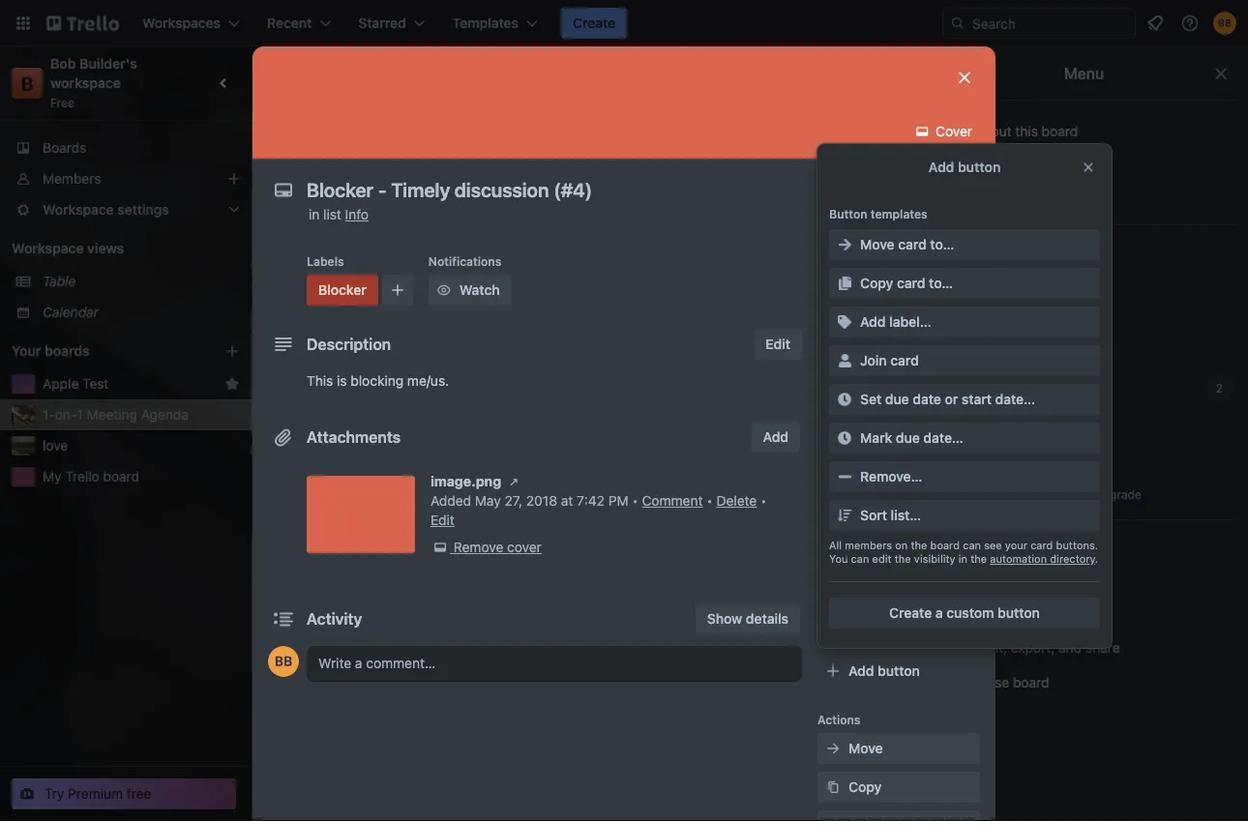 Task type: vqa. For each thing, say whether or not it's contained in the screenshot.
'JAMES PETERSON (JAMESPETERSON93)' image to the left
no



Task type: locate. For each thing, give the bounding box(es) containing it.
board down automation
[[1011, 571, 1047, 587]]

fields down change background
[[1026, 310, 1063, 326]]

move inside button
[[860, 237, 895, 253]]

card inside all members on the board can see your card buttons. you can edit the visibility in the
[[1031, 540, 1053, 552]]

table
[[43, 273, 76, 289]]

move down actions
[[849, 741, 883, 757]]

sm image inside move card to… button
[[835, 235, 855, 255]]

custom fields button down attachment button
[[818, 467, 980, 486]]

board
[[1042, 123, 1078, 139], [383, 357, 419, 373], [103, 469, 139, 485], [931, 540, 960, 552], [1011, 571, 1047, 587], [1033, 605, 1069, 621], [1013, 675, 1050, 691]]

sm image left about
[[913, 122, 932, 141]]

board inside all members on the board can see your card buttons. you can edit the visibility in the
[[931, 540, 960, 552]]

copy down "see"
[[974, 571, 1007, 587]]

0 vertical spatial activity
[[971, 158, 1021, 174]]

table link
[[43, 272, 240, 291]]

love
[[43, 438, 68, 454]]

1 vertical spatial due
[[896, 430, 920, 446]]

labels link up stickers link
[[932, 407, 1237, 438]]

in list info
[[309, 207, 369, 223]]

1 horizontal spatial automation
[[971, 345, 1046, 361]]

copy
[[860, 275, 894, 291], [974, 571, 1007, 587], [849, 780, 882, 796]]

to up can
[[844, 247, 855, 260]]

color: orange, title: "discuss" element for can
[[832, 256, 876, 270]]

0 horizontal spatial power-ups
[[818, 518, 881, 531]]

1-on-1 meeting agenda
[[43, 407, 189, 423]]

0 vertical spatial on
[[1023, 269, 1038, 285]]

1 horizontal spatial custom
[[974, 310, 1022, 326]]

1 horizontal spatial members link
[[818, 267, 980, 298]]

board up print, export, and share
[[1033, 605, 1069, 621]]

1 down discuss discuss - suggested topic (#3)
[[333, 557, 338, 571]]

fyi
[[283, 606, 301, 619], [283, 618, 302, 634]]

try premium free
[[45, 786, 151, 802]]

.
[[1095, 553, 1099, 566]]

to for use
[[314, 357, 327, 373]]

sm image inside email-to-board link
[[944, 604, 963, 623]]

card up automation directory link
[[1031, 540, 1053, 552]]

custom fields for menu
[[974, 310, 1063, 326]]

primary element
[[0, 0, 1249, 46]]

changes.
[[679, 381, 736, 397]]

watch down notifications
[[460, 282, 500, 298]]

labels down list
[[307, 255, 344, 268]]

sm image inside stickers link
[[944, 448, 963, 467]]

can inside i think we can improve velocity if we make some tooling changes.
[[620, 361, 643, 377]]

1-
[[43, 407, 55, 423]]

2 vertical spatial labels
[[971, 415, 1015, 431]]

sm image inside watch button
[[434, 281, 454, 300]]

None text field
[[297, 172, 936, 207]]

card right join
[[891, 353, 919, 369]]

2 horizontal spatial ups
[[1019, 380, 1044, 396]]

0 horizontal spatial we
[[599, 361, 617, 377]]

1 vertical spatial automation
[[818, 634, 884, 647]]

sm image down can
[[835, 313, 855, 332]]

labels link
[[818, 306, 980, 337], [932, 407, 1237, 438]]

the down can
[[832, 288, 853, 304]]

button up move link
[[878, 663, 920, 679]]

custom down change
[[974, 310, 1022, 326]]

button down copy board
[[998, 605, 1040, 621]]

try
[[45, 786, 64, 802]]

Search field
[[966, 9, 1135, 38]]

1 vertical spatial power-ups
[[818, 518, 881, 531]]

in left list
[[309, 207, 320, 223]]

2 vertical spatial power-
[[878, 584, 923, 600]]

labels down report?
[[849, 313, 891, 329]]

custom fields for add to card
[[849, 468, 940, 484]]

activity left interested
[[307, 610, 362, 629]]

sm image inside the copy link
[[824, 778, 843, 798]]

settings link
[[932, 233, 1237, 264]]

activity link
[[932, 151, 1237, 182]]

mark due date… button
[[829, 423, 1100, 454]]

(#3)
[[451, 531, 478, 547]]

board up activity "link"
[[1042, 123, 1078, 139]]

copy down move link
[[849, 780, 882, 796]]

sm image down add to card
[[824, 273, 843, 292]]

2 vertical spatial -
[[306, 618, 312, 634]]

1 right 1-
[[77, 407, 83, 423]]

sm image inside "checklist" link
[[824, 350, 843, 370]]

activity down about
[[971, 158, 1021, 174]]

watch button
[[429, 275, 512, 306]]

watch link
[[932, 528, 1237, 559]]

discuss inside discuss can you please give feedback on the report?
[[832, 256, 876, 270]]

0 vertical spatial date…
[[996, 391, 1036, 407]]

sm image down new in the right of the page
[[835, 235, 855, 255]]

add button button
[[818, 656, 980, 687]]

sm image for copy board
[[944, 569, 963, 588]]

2 horizontal spatial power-
[[974, 380, 1019, 396]]

sm image down the or
[[944, 413, 963, 433]]

the right edit
[[895, 553, 911, 566]]

switch to… image
[[14, 14, 33, 33]]

card up you
[[858, 247, 884, 260]]

show
[[707, 611, 743, 627]]

1 vertical spatial this
[[356, 357, 379, 373]]

1 horizontal spatial this
[[1016, 123, 1038, 139]]

to… inside copy card to… button
[[929, 275, 954, 291]]

sm image down create a custom button button at right
[[944, 639, 963, 658]]

0 horizontal spatial watch
[[460, 282, 500, 298]]

0 vertical spatial to
[[844, 247, 855, 260]]

0 horizontal spatial add button
[[849, 663, 920, 679]]

color: orange, title: "discuss" element
[[832, 201, 876, 216], [832, 256, 876, 270], [283, 518, 326, 532]]

on down list…
[[895, 540, 908, 552]]

move for move
[[849, 741, 883, 757]]

share
[[1086, 640, 1120, 656]]

board down love 'link'
[[103, 469, 139, 485]]

power- down join card button
[[974, 380, 1019, 396]]

0 vertical spatial create
[[573, 15, 616, 31]]

board inside "button"
[[1042, 123, 1078, 139]]

we down edit button
[[764, 361, 781, 377]]

close popover image
[[1081, 160, 1097, 175]]

ups up members
[[858, 518, 881, 531]]

try premium free button
[[12, 779, 236, 810]]

sm image down notifications
[[434, 281, 454, 300]]

watch up automation
[[971, 536, 1018, 552]]

1 horizontal spatial labels
[[849, 313, 891, 329]]

comment link
[[642, 493, 703, 509]]

create for create a custom button
[[890, 605, 932, 621]]

1 horizontal spatial to
[[844, 247, 855, 260]]

ups up the a
[[923, 584, 949, 600]]

1 vertical spatial to
[[314, 357, 327, 373]]

if inside i think we can improve velocity if we make some tooling changes.
[[752, 361, 760, 377]]

the up visibility on the right of page
[[911, 540, 928, 552]]

date…
[[996, 391, 1036, 407], [924, 430, 964, 446]]

premium
[[68, 786, 123, 802]]

fields down mark due date… at bottom
[[902, 468, 940, 484]]

can down members
[[851, 553, 870, 566]]

bob builder (bobbuilder40) image
[[1214, 12, 1237, 35]]

1 horizontal spatial we
[[764, 361, 781, 377]]

test
[[82, 376, 109, 392]]

labels down start
[[971, 415, 1015, 431]]

due right the set
[[885, 391, 909, 407]]

add button up actions
[[849, 663, 920, 679]]

0 vertical spatial watch
[[460, 282, 500, 298]]

edit button
[[754, 329, 802, 360]]

1 vertical spatial button
[[998, 605, 1040, 621]]

sm image inside add label… button
[[835, 313, 855, 332]]

1 horizontal spatial in
[[959, 553, 968, 566]]

- inside fyi fyi - discuss if interested (#6)
[[306, 618, 312, 634]]

0 horizontal spatial create
[[573, 15, 616, 31]]

b link
[[12, 68, 43, 99]]

free
[[50, 96, 75, 109]]

some
[[595, 381, 629, 397]]

remove cover
[[454, 540, 542, 556]]

i
[[557, 361, 561, 377]]

0 vertical spatial ups
[[1019, 380, 1044, 396]]

info
[[345, 207, 369, 223]]

see
[[984, 540, 1002, 552]]

0 vertical spatial -
[[333, 444, 339, 460]]

discuss inside discuss new training program
[[832, 202, 876, 216]]

1 horizontal spatial fields
[[1026, 310, 1063, 326]]

how to use this board
[[283, 357, 419, 373]]

0 vertical spatial custom fields button
[[932, 303, 1237, 334]]

this up the blocking on the top
[[356, 357, 379, 373]]

1 vertical spatial date…
[[924, 430, 964, 446]]

notifications
[[429, 255, 502, 268]]

- inside discuss discuss - suggested topic (#3)
[[335, 531, 341, 547]]

board up this is blocking me/us.
[[383, 357, 419, 373]]

on
[[1023, 269, 1038, 285], [895, 540, 908, 552]]

1 horizontal spatial on
[[1023, 269, 1038, 285]]

2 horizontal spatial can
[[963, 540, 981, 552]]

0 notifications image
[[1144, 12, 1167, 35]]

1 horizontal spatial watch
[[971, 536, 1018, 552]]

close board link
[[932, 668, 1237, 699]]

copy inside copy card to… button
[[860, 275, 894, 291]]

1 vertical spatial fields
[[902, 468, 940, 484]]

date… down set due date or start date…
[[924, 430, 964, 446]]

due
[[885, 391, 909, 407], [896, 430, 920, 446]]

0 horizontal spatial labels
[[307, 255, 344, 268]]

to… inside move card to… button
[[931, 237, 955, 253]]

2 vertical spatial ups
[[923, 584, 949, 600]]

to up this
[[314, 357, 327, 373]]

2 fyi from the top
[[283, 618, 302, 634]]

sm image inside copy board link
[[944, 569, 963, 588]]

button inside button
[[998, 605, 1040, 621]]

calendar
[[43, 304, 99, 320]]

can up the some
[[620, 361, 643, 377]]

sm image inside "cover" link
[[913, 122, 932, 141]]

sm image inside join card button
[[835, 351, 855, 371]]

edit down added
[[431, 512, 455, 528]]

add button
[[929, 159, 1001, 175], [849, 663, 920, 679]]

sm image for stickers
[[944, 448, 963, 467]]

search image
[[950, 15, 966, 31]]

sm image inside settings link
[[944, 239, 963, 258]]

0 horizontal spatial members
[[43, 171, 101, 187]]

0 horizontal spatial on
[[895, 540, 908, 552]]

i think we can improve velocity if we make some tooling changes.
[[557, 361, 781, 397]]

the down "see"
[[971, 553, 987, 566]]

comment
[[642, 493, 703, 509]]

create button
[[561, 8, 627, 39]]

0 horizontal spatial fields
[[902, 468, 940, 484]]

agenda
[[141, 407, 189, 423]]

0 horizontal spatial can
[[620, 361, 643, 377]]

1 vertical spatial custom fields button
[[818, 467, 980, 486]]

sm image
[[677, 93, 704, 120], [944, 157, 963, 176], [944, 239, 963, 258], [835, 274, 855, 293], [824, 312, 843, 331], [944, 344, 963, 363], [824, 350, 843, 370], [944, 378, 963, 398], [835, 390, 855, 409], [835, 429, 855, 448], [504, 472, 524, 492], [944, 483, 963, 502], [835, 506, 855, 526], [431, 538, 450, 557], [824, 739, 843, 759], [824, 778, 843, 798], [824, 817, 843, 822]]

on right feedback
[[1023, 269, 1038, 285]]

sm image left join
[[835, 351, 855, 371]]

all members on the board can see your card buttons. you can edit the visibility in the
[[829, 540, 1099, 566]]

the
[[832, 288, 853, 304], [911, 540, 928, 552], [895, 553, 911, 566], [971, 553, 987, 566]]

move down the training
[[860, 237, 895, 253]]

print, export, and share
[[971, 640, 1120, 656]]

can left "see"
[[963, 540, 981, 552]]

1 horizontal spatial create
[[890, 605, 932, 621]]

sm image for labels
[[944, 413, 963, 433]]

automation down add label… button
[[971, 345, 1046, 361]]

1 fyi from the top
[[283, 606, 301, 619]]

0 vertical spatial custom fields
[[974, 310, 1063, 326]]

remove…
[[860, 469, 923, 485]]

1 horizontal spatial add button
[[929, 159, 1001, 175]]

1 vertical spatial create
[[890, 605, 932, 621]]

sm image left the remove…
[[835, 467, 855, 487]]

power-
[[974, 380, 1019, 396], [818, 518, 858, 531], [878, 584, 923, 600]]

due right 'mark'
[[896, 430, 920, 446]]

cover
[[507, 540, 542, 556]]

workspace
[[50, 75, 121, 91]]

power- up all
[[818, 518, 858, 531]]

custom fields down attachment button
[[849, 468, 940, 484]]

sort list…
[[860, 508, 922, 524]]

sm image down visibility on the right of page
[[944, 569, 963, 588]]

color: orange, title: "discuss" element up add to card
[[832, 201, 876, 216]]

1 horizontal spatial ups
[[923, 584, 949, 600]]

the inside discuss can you please give feedback on the report?
[[832, 288, 853, 304]]

sm image inside mark due date… button
[[835, 429, 855, 448]]

0 vertical spatial to…
[[931, 237, 955, 253]]

we up the some
[[599, 361, 617, 377]]

0 vertical spatial fields
[[1026, 310, 1063, 326]]

sm image inside members link
[[824, 273, 843, 292]]

copy inside copy board link
[[974, 571, 1007, 587]]

copy for copy board
[[974, 571, 1007, 587]]

1 vertical spatial copy
[[974, 571, 1007, 587]]

27,
[[505, 493, 523, 509]]

watch inside button
[[460, 282, 500, 298]]

sm image inside watch link
[[944, 534, 963, 554]]

button inside button
[[878, 663, 920, 679]]

date… right start
[[996, 391, 1036, 407]]

1 horizontal spatial edit
[[766, 336, 791, 352]]

this
[[1016, 123, 1038, 139], [356, 357, 379, 373]]

program
[[915, 214, 968, 230]]

1 vertical spatial can
[[963, 540, 981, 552]]

add inside button
[[763, 429, 789, 445]]

board down the export,
[[1013, 675, 1050, 691]]

2 vertical spatial copy
[[849, 780, 882, 796]]

sm image for print, export, and share
[[944, 639, 963, 658]]

button templates
[[829, 207, 928, 221]]

0 horizontal spatial automation
[[818, 634, 884, 647]]

power-ups up all
[[818, 518, 881, 531]]

custom fields button up automation link
[[932, 303, 1237, 334]]

edit
[[873, 553, 892, 566]]

due for set
[[885, 391, 909, 407]]

0 vertical spatial copy
[[860, 275, 894, 291]]

0 horizontal spatial edit
[[431, 512, 455, 528]]

me/us.
[[407, 373, 449, 389]]

edit inside delete edit
[[431, 512, 455, 528]]

color: orange, title: "discuss" element for new
[[832, 201, 876, 216]]

create inside primary element
[[573, 15, 616, 31]]

color: red, title: "blocker" element
[[557, 201, 600, 216], [307, 275, 378, 306], [283, 431, 325, 445]]

sort
[[860, 508, 888, 524]]

discuss for discuss
[[283, 519, 326, 532]]

calendar link
[[43, 303, 240, 322]]

button down about
[[958, 159, 1001, 175]]

1 vertical spatial members link
[[818, 267, 980, 298]]

sm image down sort list… button
[[944, 534, 963, 554]]

1 vertical spatial custom fields
[[849, 468, 940, 484]]

labels
[[307, 255, 344, 268], [849, 313, 891, 329], [971, 415, 1015, 431]]

edit link
[[431, 512, 455, 528]]

copy right can
[[860, 275, 894, 291]]

0 horizontal spatial custom fields
[[849, 468, 940, 484]]

0 vertical spatial members link
[[0, 164, 252, 195]]

power-ups down join card button
[[971, 380, 1047, 396]]

0 vertical spatial in
[[309, 207, 320, 223]]

automation up the add button button
[[818, 634, 884, 647]]

delete
[[717, 493, 757, 509]]

board up visibility on the right of page
[[931, 540, 960, 552]]

mark
[[860, 430, 893, 446]]

bob builder (bobbuilder40) image
[[801, 95, 828, 122], [268, 647, 299, 677]]

labels link down report?
[[818, 306, 980, 337]]

1 vertical spatial members
[[849, 274, 909, 290]]

0 vertical spatial members
[[43, 171, 101, 187]]

if
[[752, 361, 760, 377], [368, 618, 376, 634]]

0 vertical spatial bob builder (bobbuilder40) image
[[801, 95, 828, 122]]

- inside blocker blocker - timely discussion (#4)
[[333, 444, 339, 460]]

trello
[[65, 469, 99, 485]]

1 horizontal spatial can
[[851, 553, 870, 566]]

edit up create from template… image
[[766, 336, 791, 352]]

0 vertical spatial move
[[860, 237, 895, 253]]

0 horizontal spatial ups
[[858, 518, 881, 531]]

sm image left the stickers
[[944, 448, 963, 467]]

0 horizontal spatial this
[[356, 357, 379, 373]]

to… for copy card to…
[[929, 275, 954, 291]]

if left interested
[[368, 618, 376, 634]]

1 vertical spatial edit
[[431, 512, 455, 528]]

power- down edit
[[878, 584, 923, 600]]

blocker
[[557, 202, 600, 216], [318, 282, 367, 298], [283, 432, 325, 445], [283, 444, 329, 460]]

2 vertical spatial can
[[851, 553, 870, 566]]

sm image inside activity "link"
[[944, 157, 963, 176]]

1 vertical spatial if
[[368, 618, 376, 634]]

sm image
[[913, 122, 932, 141], [835, 235, 855, 255], [824, 273, 843, 292], [434, 281, 454, 300], [835, 313, 855, 332], [835, 351, 855, 371], [944, 413, 963, 433], [944, 448, 963, 467], [835, 467, 855, 487], [944, 534, 963, 554], [944, 569, 963, 588], [944, 604, 963, 623], [944, 639, 963, 658]]

1 down use
[[333, 383, 338, 397]]

sm image inside print, export, and share link
[[944, 639, 963, 658]]

custom fields down change background
[[974, 310, 1063, 326]]

your boards with 4 items element
[[12, 340, 196, 363]]

color: orange, title: "discuss" element left "suggested"
[[283, 518, 326, 532]]

card down discuss new training program
[[898, 237, 927, 253]]

sm image inside 'labels' link
[[944, 413, 963, 433]]

sm image inside remove… button
[[835, 467, 855, 487]]

if right velocity
[[752, 361, 760, 377]]

1 vertical spatial add button
[[849, 663, 920, 679]]

0 vertical spatial this
[[1016, 123, 1038, 139]]

ups right start
[[1019, 380, 1044, 396]]

create for create
[[573, 15, 616, 31]]

0 vertical spatial custom
[[974, 310, 1022, 326]]

copy link
[[818, 772, 980, 803]]

this right about
[[1016, 123, 1038, 139]]

card left "give"
[[897, 275, 926, 291]]

in right visibility on the right of page
[[959, 553, 968, 566]]

custom down 'mark'
[[849, 468, 898, 484]]

sm image inside automation link
[[944, 344, 963, 363]]

1 vertical spatial custom
[[849, 468, 898, 484]]

mark due date…
[[860, 430, 964, 446]]

1 vertical spatial labels
[[849, 313, 891, 329]]

0 vertical spatial color: orange, title: "discuss" element
[[832, 201, 876, 216]]

sm image right the a
[[944, 604, 963, 623]]

if inside fyi fyi - discuss if interested (#6)
[[368, 618, 376, 634]]

1 horizontal spatial power-ups
[[971, 380, 1047, 396]]

0 vertical spatial due
[[885, 391, 909, 407]]

add button down cover
[[929, 159, 1001, 175]]

1 vertical spatial to…
[[929, 275, 954, 291]]

color: orange, title: "discuss" element down new in the right of the page
[[832, 256, 876, 270]]

added
[[431, 493, 471, 509]]

2 vertical spatial color: orange, title: "discuss" element
[[283, 518, 326, 532]]

- for fyi
[[306, 618, 312, 634]]

1 horizontal spatial if
[[752, 361, 760, 377]]



Task type: describe. For each thing, give the bounding box(es) containing it.
boards
[[45, 343, 90, 359]]

use
[[330, 357, 353, 373]]

my
[[43, 469, 61, 485]]

export,
[[1011, 640, 1055, 656]]

topic
[[416, 531, 447, 547]]

move card to… button
[[829, 229, 1100, 260]]

automation directory .
[[990, 553, 1099, 566]]

1 vertical spatial bob builder (bobbuilder40) image
[[268, 647, 299, 677]]

boards
[[43, 140, 86, 156]]

2 horizontal spatial labels
[[971, 415, 1015, 431]]

templates
[[871, 207, 928, 221]]

in inside all members on the board can see your card buttons. you can edit the visibility in the
[[959, 553, 968, 566]]

sm image for join card
[[835, 351, 855, 371]]

card for join
[[891, 353, 919, 369]]

0 vertical spatial button
[[958, 159, 1001, 175]]

bob builder's workspace link
[[50, 56, 141, 91]]

new training program link
[[832, 213, 1057, 232]]

sm image inside sort list… button
[[835, 506, 855, 526]]

color: blue, title: "fyi" element
[[283, 605, 321, 619]]

copy for copy card to…
[[860, 275, 894, 291]]

image.png
[[431, 474, 502, 490]]

open information menu image
[[1181, 14, 1200, 33]]

move for move card to…
[[860, 237, 895, 253]]

close board
[[971, 675, 1050, 691]]

template
[[1012, 485, 1067, 501]]

b
[[21, 72, 33, 94]]

copy board link
[[932, 563, 1237, 594]]

0 vertical spatial color: red, title: "blocker" element
[[557, 201, 600, 216]]

sm image for watch
[[944, 534, 963, 554]]

0 horizontal spatial date…
[[924, 430, 964, 446]]

2
[[1216, 381, 1223, 395]]

add board image
[[225, 344, 240, 359]]

1 horizontal spatial members
[[849, 274, 909, 290]]

0 horizontal spatial in
[[309, 207, 320, 223]]

this inside "button"
[[1016, 123, 1038, 139]]

- for blocker
[[333, 444, 339, 460]]

activity inside "link"
[[971, 158, 1021, 174]]

0 vertical spatial power-
[[974, 380, 1019, 396]]

0 vertical spatial power-ups
[[971, 380, 1047, 396]]

1 vertical spatial watch
[[971, 536, 1018, 552]]

remove
[[454, 540, 504, 556]]

stickers
[[971, 450, 1025, 466]]

dates
[[849, 391, 886, 406]]

- for discuss
[[335, 531, 341, 547]]

may
[[475, 493, 501, 509]]

upgrade button
[[1071, 483, 1146, 506]]

apple
[[43, 376, 79, 392]]

1-on-1 meeting agenda link
[[43, 406, 240, 425]]

confluence
[[849, 545, 922, 561]]

1 vertical spatial power-
[[818, 518, 858, 531]]

2 vertical spatial color: red, title: "blocker" element
[[283, 431, 325, 445]]

you
[[861, 269, 883, 285]]

show details link
[[696, 604, 800, 635]]

add button
[[752, 422, 800, 453]]

discussion
[[388, 444, 454, 460]]

make
[[557, 381, 591, 397]]

custom fields button for menu
[[932, 303, 1237, 334]]

all
[[829, 540, 842, 552]]

report?
[[856, 288, 901, 304]]

discuss for new
[[832, 202, 876, 216]]

on-
[[55, 407, 77, 423]]

1 horizontal spatial date…
[[996, 391, 1036, 407]]

sm image for email-to-board
[[944, 604, 963, 623]]

set due date or start date… button
[[829, 384, 1100, 415]]

automation link
[[932, 338, 1237, 369]]

at
[[561, 493, 573, 509]]

card for move
[[898, 237, 927, 253]]

attachment
[[849, 429, 924, 445]]

pm
[[608, 493, 629, 509]]

edit inside edit button
[[766, 336, 791, 352]]

sm image for add label…
[[835, 313, 855, 332]]

date
[[913, 391, 942, 407]]

create a custom button
[[890, 605, 1040, 621]]

sm image for remove…
[[835, 467, 855, 487]]

is
[[337, 373, 347, 389]]

starred icon image
[[225, 376, 240, 392]]

card for copy
[[897, 275, 926, 291]]

workspace
[[12, 241, 84, 256]]

sm image for move card to…
[[835, 235, 855, 255]]

discuss inside fyi fyi - discuss if interested (#6)
[[316, 618, 365, 634]]

custom for add to card
[[849, 468, 898, 484]]

fyi - discuss if interested (#6) link
[[283, 617, 499, 636]]

sm image for cover
[[913, 122, 932, 141]]

added may 27, 2018 at 7:42 pm
[[431, 493, 629, 509]]

bob
[[50, 56, 76, 72]]

your
[[12, 343, 41, 359]]

2 we from the left
[[764, 361, 781, 377]]

to… for move card to…
[[931, 237, 955, 253]]

sort list… button
[[829, 500, 1100, 531]]

to for card
[[844, 247, 855, 260]]

stickers link
[[932, 442, 1237, 473]]

discuss can you please give feedback on the report?
[[832, 256, 1038, 304]]

1 inside "1-on-1 meeting agenda" link
[[77, 407, 83, 423]]

custom fields button for add to card
[[818, 467, 980, 486]]

or
[[945, 391, 958, 407]]

set
[[860, 391, 882, 407]]

0 vertical spatial labels link
[[818, 306, 980, 337]]

fields for add to card
[[902, 468, 940, 484]]

create from template… image
[[770, 424, 786, 439]]

button
[[829, 207, 868, 221]]

1 vertical spatial labels link
[[932, 407, 1237, 438]]

can you please give feedback on the report? link
[[832, 267, 1057, 306]]

1 vertical spatial ups
[[858, 518, 881, 531]]

details
[[746, 611, 789, 627]]

1 down color: blue, title: "fyi" element
[[306, 645, 311, 658]]

apple test
[[43, 376, 109, 392]]

checklist
[[849, 352, 908, 368]]

checklist link
[[818, 345, 980, 376]]

0 vertical spatial labels
[[307, 255, 344, 268]]

2018
[[526, 493, 557, 509]]

Write a comment text field
[[307, 647, 802, 681]]

on inside all members on the board can see your card buttons. you can edit the visibility in the
[[895, 540, 908, 552]]

1 horizontal spatial power-
[[878, 584, 923, 600]]

blocker - timely discussion (#4) link
[[283, 442, 499, 462]]

blocking
[[351, 373, 404, 389]]

add button inside button
[[849, 663, 920, 679]]

1 down attachments
[[333, 470, 338, 484]]

remove cover link
[[431, 538, 542, 557]]

members
[[845, 540, 892, 552]]

0 vertical spatial automation
[[971, 345, 1046, 361]]

(#6)
[[447, 618, 474, 634]]

create a custom button button
[[829, 598, 1100, 629]]

you
[[829, 553, 848, 566]]

delete link
[[717, 493, 757, 509]]

custom for menu
[[974, 310, 1022, 326]]

interested
[[380, 618, 443, 634]]

list…
[[891, 508, 922, 524]]

fields for menu
[[1026, 310, 1063, 326]]

on inside discuss can you please give feedback on the report?
[[1023, 269, 1038, 285]]

1 vertical spatial color: red, title: "blocker" element
[[307, 275, 378, 306]]

background
[[1026, 275, 1101, 291]]

due for mark
[[896, 430, 920, 446]]

1 vertical spatial activity
[[307, 610, 362, 629]]

timely
[[343, 444, 384, 460]]

list
[[323, 207, 342, 223]]

menu
[[1064, 64, 1105, 83]]

discuss for can
[[832, 256, 876, 270]]

description
[[307, 335, 391, 354]]

1 we from the left
[[599, 361, 617, 377]]

sm image inside copy card to… button
[[835, 274, 855, 293]]

sm image inside move link
[[824, 739, 843, 759]]

start
[[962, 391, 992, 407]]

label…
[[890, 314, 932, 330]]

a
[[936, 605, 943, 621]]

email-to-board
[[971, 605, 1069, 621]]

i think we can improve velocity if we make some tooling changes. link
[[557, 360, 782, 399]]

sm image inside set due date or start date… button
[[835, 390, 855, 409]]



